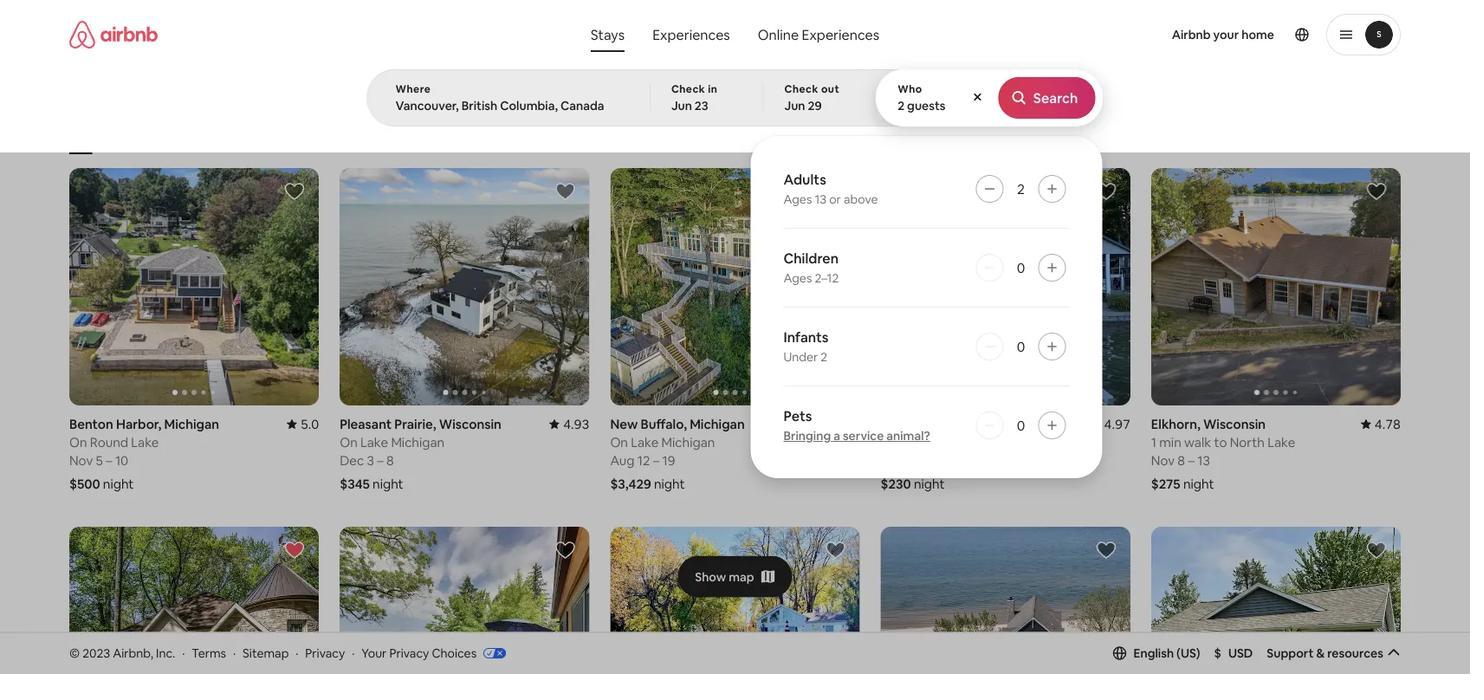 Task type: locate. For each thing, give the bounding box(es) containing it.
3 night from the left
[[373, 475, 404, 492]]

english (us) button
[[1113, 646, 1201, 661]]

buffalo,
[[641, 415, 687, 432]]

0
[[1017, 259, 1026, 276], [1017, 338, 1026, 355], [1017, 416, 1026, 434]]

michigan inside pleasant prairie, wisconsin on lake michigan dec 3 – 8 $345 night
[[391, 434, 445, 451]]

check up 23
[[672, 82, 706, 96]]

2 nov from the left
[[1152, 452, 1175, 469]]

· right inc.
[[182, 645, 185, 661]]

8 inside pleasant prairie, wisconsin on lake michigan dec 3 – 8 $345 night
[[387, 452, 394, 469]]

night down the 19
[[654, 475, 685, 492]]

2 vertical spatial 0
[[1017, 416, 1026, 434]]

on down benton
[[69, 434, 87, 451]]

night down 10
[[103, 475, 134, 492]]

online
[[758, 26, 799, 43]]

4.78 out of 5 average rating image
[[1361, 415, 1401, 432]]

michigan
[[164, 415, 219, 432], [690, 415, 745, 432], [953, 415, 1008, 432], [662, 434, 715, 451], [391, 434, 445, 451]]

privacy right your on the bottom left of the page
[[390, 645, 429, 661]]

· right terms
[[233, 645, 236, 661]]

– inside pleasant prairie, wisconsin on lake michigan dec 3 – 8 $345 night
[[377, 452, 384, 469]]

1 wisconsin from the left
[[439, 415, 502, 432]]

nov
[[69, 452, 93, 469], [1152, 452, 1175, 469]]

nov left 5
[[69, 452, 93, 469]]

on inside the cassopolis, michigan on diamond lake
[[881, 434, 899, 451]]

0 vertical spatial 0
[[1017, 259, 1026, 276]]

1 privacy from the left
[[305, 645, 345, 661]]

jun inside check in jun 23
[[672, 98, 692, 114]]

ages down children
[[784, 270, 812, 286]]

2 jun from the left
[[785, 98, 806, 114]]

michigan up diamond
[[953, 415, 1008, 432]]

2 wisconsin from the left
[[1204, 415, 1266, 432]]

sitemap
[[243, 645, 289, 661]]

dec
[[340, 452, 364, 469]]

0 vertical spatial 2
[[898, 98, 905, 114]]

pets bringing a service animal?
[[784, 407, 931, 444]]

on inside the new buffalo, michigan on lake michigan aug 12 – 19 $3,429 night
[[611, 434, 628, 451]]

0 for infants
[[1017, 338, 1026, 355]]

on up dec in the bottom left of the page
[[340, 434, 358, 451]]

north
[[1230, 434, 1265, 451]]

night inside the new buffalo, michigan on lake michigan aug 12 – 19 $3,429 night
[[654, 475, 685, 492]]

cassopolis, michigan on diamond lake
[[881, 415, 1008, 451]]

sitemap link
[[243, 645, 289, 661]]

5.0
[[301, 415, 319, 432]]

– right 3
[[377, 452, 384, 469]]

jun left 29
[[785, 98, 806, 114]]

– right 5
[[106, 452, 112, 469]]

check inside check out jun 29
[[785, 82, 819, 96]]

children ages 2–12
[[784, 249, 839, 286]]

add to wishlist: saugatuck township, michigan image
[[1367, 540, 1388, 561]]

5 lake from the left
[[1268, 434, 1296, 451]]

stays tab panel
[[367, 69, 1104, 478]]

2 down "who" in the right top of the page
[[898, 98, 905, 114]]

© 2023 airbnb, inc. ·
[[69, 645, 185, 661]]

check inside check in jun 23
[[672, 82, 706, 96]]

1 lake from the left
[[131, 434, 159, 451]]

wisconsin
[[439, 415, 502, 432], [1204, 415, 1266, 432]]

4 on from the left
[[881, 434, 899, 451]]

13
[[815, 192, 827, 207], [1198, 452, 1211, 469]]

8 for walk
[[1178, 452, 1186, 469]]

group
[[69, 87, 1104, 154], [69, 168, 319, 405], [340, 168, 590, 405], [611, 168, 860, 405], [881, 168, 1131, 405], [1152, 168, 1401, 405], [69, 527, 319, 674], [340, 527, 590, 674], [611, 527, 860, 674], [881, 527, 1131, 674], [1152, 527, 1401, 674]]

experiences up out
[[802, 26, 880, 43]]

experiences
[[653, 26, 730, 43], [802, 26, 880, 43]]

2 0 from the top
[[1017, 338, 1026, 355]]

· left privacy link
[[296, 645, 299, 661]]

wisconsin up "north"
[[1204, 415, 1266, 432]]

0 horizontal spatial check
[[672, 82, 706, 96]]

1 vertical spatial 13
[[1198, 452, 1211, 469]]

None search field
[[367, 0, 1104, 478]]

guests
[[908, 98, 946, 114]]

wisconsin inside pleasant prairie, wisconsin on lake michigan dec 3 – 8 $345 night
[[439, 415, 502, 432]]

0 horizontal spatial privacy
[[305, 645, 345, 661]]

lake inside elkhorn, wisconsin 1 min walk to north lake nov 8 – 13 $275 night
[[1268, 434, 1296, 451]]

1 horizontal spatial 13
[[1198, 452, 1211, 469]]

2 inside who 2 guests
[[898, 98, 905, 114]]

ages
[[784, 192, 812, 207], [784, 270, 812, 286]]

1 check from the left
[[672, 82, 706, 96]]

on up aug at the bottom left
[[611, 434, 628, 451]]

1 jun from the left
[[672, 98, 692, 114]]

1 horizontal spatial experiences
[[802, 26, 880, 43]]

5.0 out of 5 average rating image
[[287, 415, 319, 432]]

1 – from the left
[[106, 452, 112, 469]]

1 experiences from the left
[[653, 26, 730, 43]]

0 horizontal spatial nov
[[69, 452, 93, 469]]

experiences inside button
[[653, 26, 730, 43]]

check in jun 23
[[672, 82, 718, 114]]

0 horizontal spatial 13
[[815, 192, 827, 207]]

in
[[708, 82, 718, 96]]

3 0 from the top
[[1017, 416, 1026, 434]]

privacy
[[305, 645, 345, 661], [390, 645, 429, 661]]

0 vertical spatial ages
[[784, 192, 812, 207]]

2 8 from the left
[[1178, 452, 1186, 469]]

4 – from the left
[[1189, 452, 1195, 469]]

1 horizontal spatial 8
[[1178, 452, 1186, 469]]

lake inside pleasant prairie, wisconsin on lake michigan dec 3 – 8 $345 night
[[361, 434, 388, 451]]

1 0 from the top
[[1017, 259, 1026, 276]]

13 down walk at bottom
[[1198, 452, 1211, 469]]

amazing
[[838, 128, 882, 142]]

1 horizontal spatial check
[[785, 82, 819, 96]]

airbnb,
[[113, 645, 153, 661]]

on for dec
[[340, 434, 358, 451]]

$230 night
[[881, 475, 945, 492]]

jun for jun 23
[[672, 98, 692, 114]]

wisconsin right prairie, on the bottom of the page
[[439, 415, 502, 432]]

2 check from the left
[[785, 82, 819, 96]]

0 for pets
[[1017, 416, 1026, 434]]

2 – from the left
[[653, 452, 660, 469]]

night right $275
[[1184, 475, 1215, 492]]

– inside benton harbor, michigan on round lake nov 5 – 10 $500 night
[[106, 452, 112, 469]]

lake up 12
[[631, 434, 659, 451]]

0 horizontal spatial 8
[[387, 452, 394, 469]]

1 8 from the left
[[387, 452, 394, 469]]

4.97
[[1105, 415, 1131, 432]]

jun inside check out jun 29
[[785, 98, 806, 114]]

michigan right harbor,
[[164, 415, 219, 432]]

your
[[362, 645, 387, 661]]

1 · from the left
[[182, 645, 185, 661]]

ages down "adults"
[[784, 192, 812, 207]]

ages inside "adults ages 13 or above"
[[784, 192, 812, 207]]

8 inside elkhorn, wisconsin 1 min walk to north lake nov 8 – 13 $275 night
[[1178, 452, 1186, 469]]

night right $230
[[914, 475, 945, 492]]

terms · sitemap · privacy ·
[[192, 645, 355, 661]]

0 horizontal spatial wisconsin
[[439, 415, 502, 432]]

elkhorn, wisconsin 1 min walk to north lake nov 8 – 13 $275 night
[[1152, 415, 1296, 492]]

adults
[[784, 170, 827, 188]]

(us)
[[1177, 646, 1201, 661]]

2 experiences from the left
[[802, 26, 880, 43]]

– down walk at bottom
[[1189, 452, 1195, 469]]

2 down countryside
[[1018, 180, 1025, 198]]

&
[[1317, 646, 1325, 661]]

night
[[103, 475, 134, 492], [654, 475, 685, 492], [373, 475, 404, 492], [914, 475, 945, 492], [1184, 475, 1215, 492]]

privacy left your on the bottom left of the page
[[305, 645, 345, 661]]

infants under 2
[[784, 328, 829, 365]]

0 horizontal spatial jun
[[672, 98, 692, 114]]

terms link
[[192, 645, 226, 661]]

add to wishlist: fox lake, illinois image
[[555, 540, 576, 561]]

none search field containing stays
[[367, 0, 1104, 478]]

1 vertical spatial 0
[[1017, 338, 1026, 355]]

1 horizontal spatial wisconsin
[[1204, 415, 1266, 432]]

19
[[663, 452, 676, 469]]

4.93 out of 5 average rating image
[[550, 415, 590, 432]]

13 left or
[[815, 192, 827, 207]]

2 lake from the left
[[631, 434, 659, 451]]

night inside pleasant prairie, wisconsin on lake michigan dec 3 – 8 $345 night
[[373, 475, 404, 492]]

$ usd
[[1215, 646, 1254, 661]]

1 on from the left
[[69, 434, 87, 451]]

home
[[1242, 27, 1275, 42]]

nov down min
[[1152, 452, 1175, 469]]

walk
[[1185, 434, 1212, 451]]

round
[[90, 434, 128, 451]]

jun left 23
[[672, 98, 692, 114]]

2 vertical spatial 2
[[821, 349, 828, 365]]

on for nov
[[69, 434, 87, 451]]

2 ages from the top
[[784, 270, 812, 286]]

on inside benton harbor, michigan on round lake nov 5 – 10 $500 night
[[69, 434, 87, 451]]

min
[[1160, 434, 1182, 451]]

0 vertical spatial 13
[[815, 192, 827, 207]]

2–12
[[815, 270, 839, 286]]

3
[[367, 452, 374, 469]]

23
[[695, 98, 709, 114]]

on down the cassopolis,
[[881, 434, 899, 451]]

3 · from the left
[[296, 645, 299, 661]]

check up 29
[[785, 82, 819, 96]]

to
[[1215, 434, 1228, 451]]

29
[[808, 98, 822, 114]]

on for aug
[[611, 434, 628, 451]]

3 – from the left
[[377, 452, 384, 469]]

5 night from the left
[[1184, 475, 1215, 492]]

night inside benton harbor, michigan on round lake nov 5 – 10 $500 night
[[103, 475, 134, 492]]

ages inside "children ages 2–12"
[[784, 270, 812, 286]]

bringing a service animal? button
[[784, 428, 931, 444]]

3 on from the left
[[340, 434, 358, 451]]

lake up 3
[[361, 434, 388, 451]]

lake inside the cassopolis, michigan on diamond lake
[[959, 434, 987, 451]]

· left your on the bottom left of the page
[[352, 645, 355, 661]]

Where field
[[396, 98, 622, 114]]

2
[[898, 98, 905, 114], [1018, 180, 1025, 198], [821, 349, 828, 365]]

lake right diamond
[[959, 434, 987, 451]]

– right 12
[[653, 452, 660, 469]]

1 horizontal spatial 2
[[898, 98, 905, 114]]

–
[[106, 452, 112, 469], [653, 452, 660, 469], [377, 452, 384, 469], [1189, 452, 1195, 469]]

check
[[672, 82, 706, 96], [785, 82, 819, 96]]

3 lake from the left
[[361, 434, 388, 451]]

1 horizontal spatial jun
[[785, 98, 806, 114]]

1 vertical spatial ages
[[784, 270, 812, 286]]

2 on from the left
[[611, 434, 628, 451]]

on inside pleasant prairie, wisconsin on lake michigan dec 3 – 8 $345 night
[[340, 434, 358, 451]]

1 nov from the left
[[69, 452, 93, 469]]

michigan down prairie, on the bottom of the page
[[391, 434, 445, 451]]

10
[[115, 452, 128, 469]]

check for 23
[[672, 82, 706, 96]]

8 for lake
[[387, 452, 394, 469]]

1 horizontal spatial nov
[[1152, 452, 1175, 469]]

play
[[953, 128, 973, 142]]

lake inside the new buffalo, michigan on lake michigan aug 12 – 19 $3,429 night
[[631, 434, 659, 451]]

– inside the new buffalo, michigan on lake michigan aug 12 – 19 $3,429 night
[[653, 452, 660, 469]]

8 right 3
[[387, 452, 394, 469]]

0 horizontal spatial experiences
[[653, 26, 730, 43]]

13 inside elkhorn, wisconsin 1 min walk to north lake nov 8 – 13 $275 night
[[1198, 452, 1211, 469]]

on
[[69, 434, 87, 451], [611, 434, 628, 451], [340, 434, 358, 451], [881, 434, 899, 451]]

1 vertical spatial 2
[[1018, 180, 1025, 198]]

1 night from the left
[[103, 475, 134, 492]]

8 down min
[[1178, 452, 1186, 469]]

– inside elkhorn, wisconsin 1 min walk to north lake nov 8 – 13 $275 night
[[1189, 452, 1195, 469]]

lake down harbor,
[[131, 434, 159, 451]]

4 lake from the left
[[959, 434, 987, 451]]

2 right the under
[[821, 349, 828, 365]]

group containing farms
[[69, 87, 1104, 154]]

lake right "north"
[[1268, 434, 1296, 451]]

cassopolis,
[[881, 415, 950, 432]]

0 horizontal spatial 2
[[821, 349, 828, 365]]

1 ages from the top
[[784, 192, 812, 207]]

1 horizontal spatial privacy
[[390, 645, 429, 661]]

check for 29
[[785, 82, 819, 96]]

experiences up in
[[653, 26, 730, 43]]

8
[[387, 452, 394, 469], [1178, 452, 1186, 469]]

2 night from the left
[[654, 475, 685, 492]]

night down 3
[[373, 475, 404, 492]]



Task type: describe. For each thing, give the bounding box(es) containing it.
support
[[1267, 646, 1314, 661]]

aug
[[611, 452, 635, 469]]

online experiences link
[[744, 17, 894, 52]]

2 privacy from the left
[[390, 645, 429, 661]]

profile element
[[909, 0, 1401, 69]]

children
[[784, 249, 839, 267]]

$345
[[340, 475, 370, 492]]

add to wishlist: benton harbor, michigan image
[[284, 181, 305, 202]]

night inside elkhorn, wisconsin 1 min walk to north lake nov 8 – 13 $275 night
[[1184, 475, 1215, 492]]

countryside
[[1015, 128, 1075, 142]]

show map button
[[678, 556, 793, 598]]

airbnb your home link
[[1162, 16, 1285, 53]]

add to wishlist: pleasant prairie, wisconsin image
[[555, 181, 576, 202]]

– for 3
[[377, 452, 384, 469]]

night for 8
[[373, 475, 404, 492]]

airbnb your home
[[1172, 27, 1275, 42]]

trending
[[765, 128, 808, 142]]

ages for children
[[784, 270, 812, 286]]

where
[[396, 82, 431, 96]]

under
[[784, 349, 818, 365]]

2023
[[83, 645, 110, 661]]

$275
[[1152, 475, 1181, 492]]

pleasant prairie, wisconsin on lake michigan dec 3 – 8 $345 night
[[340, 415, 502, 492]]

prairie,
[[395, 415, 436, 432]]

new
[[611, 415, 638, 432]]

your
[[1214, 27, 1240, 42]]

your privacy choices link
[[362, 645, 506, 662]]

elkhorn,
[[1152, 415, 1201, 432]]

michigan up the 19
[[662, 434, 715, 451]]

who 2 guests
[[898, 82, 946, 114]]

ages for adults
[[784, 192, 812, 207]]

night for 10
[[103, 475, 134, 492]]

– for 5
[[106, 452, 112, 469]]

$
[[1215, 646, 1222, 661]]

support & resources button
[[1267, 646, 1401, 661]]

map
[[729, 569, 755, 585]]

4 · from the left
[[352, 645, 355, 661]]

privacy link
[[305, 645, 345, 661]]

pleasant
[[340, 415, 392, 432]]

a
[[834, 428, 841, 444]]

new buffalo, michigan on lake michigan aug 12 – 19 $3,429 night
[[611, 415, 745, 492]]

4.97 out of 5 average rating image
[[1091, 415, 1131, 432]]

– for 12
[[653, 452, 660, 469]]

online experiences
[[758, 26, 880, 43]]

add to wishlist: elkhorn, wisconsin image
[[1367, 181, 1388, 202]]

terms
[[192, 645, 226, 661]]

2 inside infants under 2
[[821, 349, 828, 365]]

nov inside benton harbor, michigan on round lake nov 5 – 10 $500 night
[[69, 452, 93, 469]]

benton harbor, michigan on round lake nov 5 – 10 $500 night
[[69, 415, 219, 492]]

support & resources
[[1267, 646, 1384, 661]]

lake inside benton harbor, michigan on round lake nov 5 – 10 $500 night
[[131, 434, 159, 451]]

michigan inside benton harbor, michigan on round lake nov 5 – 10 $500 night
[[164, 415, 219, 432]]

nov inside elkhorn, wisconsin 1 min walk to north lake nov 8 – 13 $275 night
[[1152, 452, 1175, 469]]

check out jun 29
[[785, 82, 840, 114]]

add to wishlist: dowagiac, michigan image
[[826, 540, 846, 561]]

resources
[[1328, 646, 1384, 661]]

airbnb
[[1172, 27, 1211, 42]]

infants
[[784, 328, 829, 346]]

english (us)
[[1134, 646, 1201, 661]]

2 horizontal spatial 2
[[1018, 180, 1025, 198]]

choices
[[432, 645, 477, 661]]

usd
[[1229, 646, 1254, 661]]

$3,429
[[611, 475, 652, 492]]

wisconsin inside elkhorn, wisconsin 1 min walk to north lake nov 8 – 13 $275 night
[[1204, 415, 1266, 432]]

benton
[[69, 415, 113, 432]]

pets
[[784, 407, 813, 425]]

0 for children
[[1017, 259, 1026, 276]]

your privacy choices
[[362, 645, 477, 661]]

add to wishlist: cassopolis, michigan image
[[1096, 181, 1117, 202]]

what can we help you find? tab list
[[577, 17, 744, 52]]

add to wishlist: new buffalo, michigan image
[[826, 181, 846, 202]]

or
[[830, 192, 841, 207]]

remove from wishlist: new buffalo, michigan image
[[284, 540, 305, 561]]

1
[[1152, 434, 1157, 451]]

lake for new buffalo, michigan on lake michigan aug 12 – 19 $3,429 night
[[631, 434, 659, 451]]

out
[[822, 82, 840, 96]]

$230
[[881, 475, 912, 492]]

4.93
[[564, 415, 590, 432]]

inc.
[[156, 645, 175, 661]]

jun for jun 29
[[785, 98, 806, 114]]

lake for pleasant prairie, wisconsin on lake michigan dec 3 – 8 $345 night
[[361, 434, 388, 451]]

experiences button
[[639, 17, 744, 52]]

above
[[844, 192, 879, 207]]

4.78
[[1375, 415, 1401, 432]]

show
[[695, 569, 727, 585]]

stays button
[[577, 17, 639, 52]]

show map
[[695, 569, 755, 585]]

farms
[[383, 128, 413, 142]]

pools
[[884, 128, 911, 142]]

diamond
[[902, 434, 956, 451]]

lake for cassopolis, michigan on diamond lake
[[959, 434, 987, 451]]

michigan inside the cassopolis, michigan on diamond lake
[[953, 415, 1008, 432]]

12
[[638, 452, 650, 469]]

5
[[96, 452, 103, 469]]

©
[[69, 645, 80, 661]]

$500
[[69, 475, 100, 492]]

english
[[1134, 646, 1175, 661]]

add to wishlist: spring lake, michigan image
[[1096, 540, 1117, 561]]

stays
[[591, 26, 625, 43]]

amazing pools
[[838, 128, 911, 142]]

animal?
[[887, 428, 931, 444]]

service
[[843, 428, 884, 444]]

adults ages 13 or above
[[784, 170, 879, 207]]

4 night from the left
[[914, 475, 945, 492]]

night for 19
[[654, 475, 685, 492]]

bringing
[[784, 428, 831, 444]]

2 · from the left
[[233, 645, 236, 661]]

who
[[898, 82, 923, 96]]

harbor,
[[116, 415, 161, 432]]

13 inside "adults ages 13 or above"
[[815, 192, 827, 207]]

michigan right buffalo,
[[690, 415, 745, 432]]



Task type: vqa. For each thing, say whether or not it's contained in the screenshot.
4.98
no



